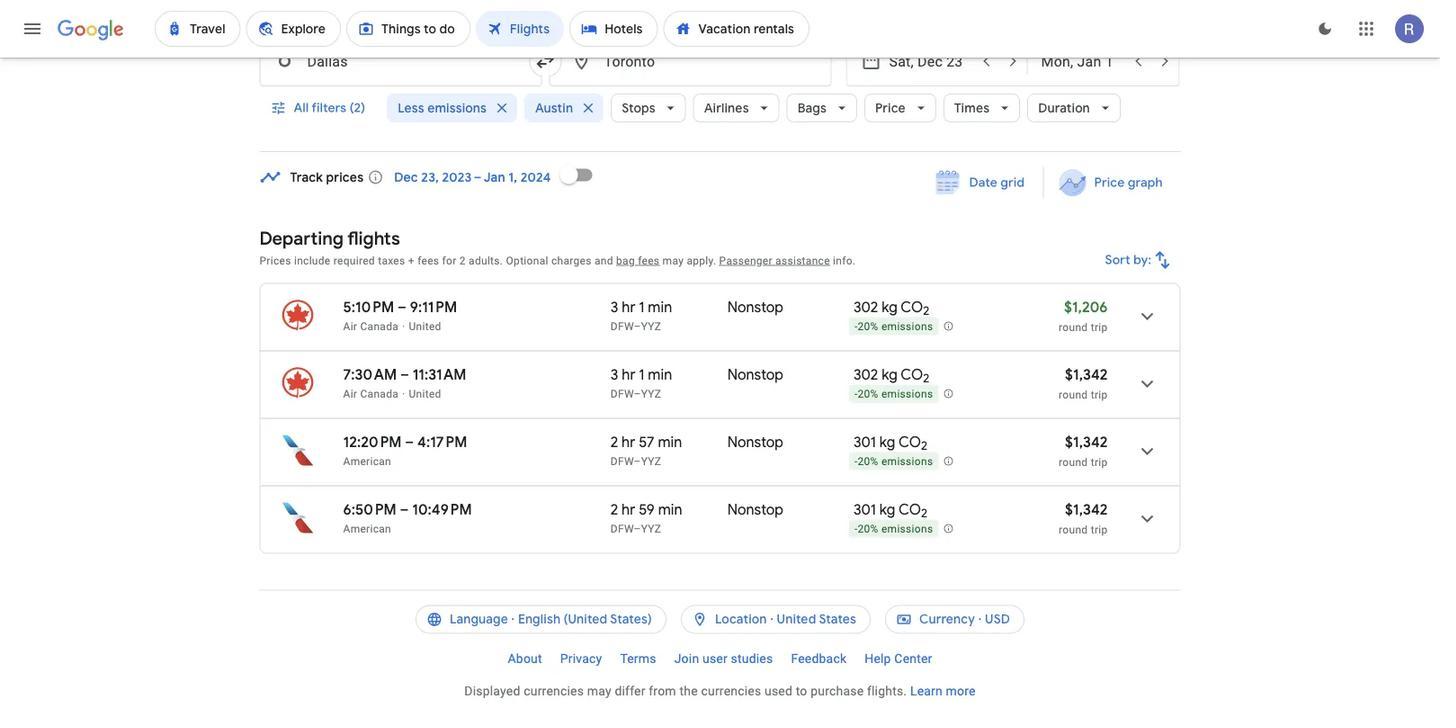 Task type: describe. For each thing, give the bounding box(es) containing it.
states
[[819, 611, 856, 627]]

Departure text field
[[889, 37, 972, 85]]

co for 9:11 pm
[[901, 298, 923, 316]]

currency
[[919, 611, 975, 627]]

prices
[[326, 169, 364, 185]]

swap origin and destination. image
[[535, 50, 556, 72]]

help center
[[865, 651, 932, 666]]

track
[[290, 169, 323, 185]]

stops
[[622, 100, 655, 116]]

include
[[294, 254, 331, 267]]

displayed
[[464, 684, 520, 699]]

american for 12:20 pm
[[343, 455, 391, 467]]

– down bag fees button
[[634, 320, 641, 332]]

round for 10:49 pm
[[1059, 523, 1088, 536]]

to
[[796, 684, 807, 699]]

nonstop flight. element for 4:17 pm
[[728, 433, 784, 454]]

dec
[[394, 169, 418, 185]]

terms link
[[611, 645, 665, 673]]

airlines button
[[693, 86, 780, 130]]

302 for $1,206
[[854, 298, 878, 316]]

trip for 9:11 pm
[[1091, 321, 1108, 333]]

dfw for 10:49 pm
[[611, 522, 634, 535]]

from
[[649, 684, 676, 699]]

feedback link
[[782, 645, 856, 673]]

flight details. leaves dallas/fort worth international airport at 5:10 pm on saturday, december 23 and arrives at toronto pearson international airport at 9:11 pm on saturday, december 23. image
[[1126, 295, 1169, 338]]

english
[[518, 611, 561, 627]]

charges
[[551, 254, 592, 267]]

united for 9:11 pm
[[409, 320, 441, 332]]

required
[[334, 254, 375, 267]]

prices
[[260, 254, 291, 267]]

join
[[674, 651, 699, 666]]

price for price
[[875, 100, 906, 116]]

none search field containing all filters (2)
[[260, 0, 1181, 152]]

used
[[765, 684, 793, 699]]

emissions for 9:11 pm
[[882, 320, 933, 333]]

2 vertical spatial united
[[777, 611, 816, 627]]

kg for 9:11 pm
[[882, 298, 898, 316]]

– inside 2 hr 59 min dfw – yyz
[[634, 522, 641, 535]]

studies
[[731, 651, 773, 666]]

(united
[[564, 611, 608, 627]]

terms
[[620, 651, 656, 666]]

optional
[[506, 254, 548, 267]]

301 kg co 2 for 2 hr 57 min
[[854, 433, 928, 454]]

less
[[398, 100, 424, 116]]

– inside 6:50 pm – 10:49 pm american
[[400, 500, 409, 519]]

Departure time: 5:10 PM. text field
[[343, 298, 394, 316]]

-20% emissions for 4:17 pm
[[855, 455, 933, 468]]

Arrival time: 9:11 PM. text field
[[410, 298, 457, 316]]

flight details. leaves dallas/fort worth international airport at 6:50 pm on saturday, december 23 and arrives at toronto pearson international airport at 10:49 pm on saturday, december 23. image
[[1126, 497, 1169, 540]]

12:20 pm
[[343, 433, 402, 451]]

times
[[954, 100, 990, 116]]

min for 10:49 pm
[[658, 500, 682, 519]]

1,
[[509, 169, 518, 185]]

filters
[[312, 100, 347, 116]]

bags
[[798, 100, 827, 116]]

passenger
[[719, 254, 773, 267]]

less emissions
[[398, 100, 487, 116]]

united for 11:31 am
[[409, 387, 441, 400]]

hr for 9:11 pm
[[622, 298, 636, 316]]

about link
[[499, 645, 551, 673]]

states)
[[610, 611, 652, 627]]

join user studies link
[[665, 645, 782, 673]]

3 for 11:31 am
[[611, 365, 618, 384]]

– inside 12:20 pm – 4:17 pm american
[[405, 433, 414, 451]]

for
[[442, 254, 457, 267]]

graph
[[1128, 175, 1163, 191]]

sort by:
[[1105, 252, 1152, 268]]

$1,342 for 3 hr 1 min
[[1065, 365, 1108, 384]]

– up 57
[[634, 387, 641, 400]]

assistance
[[776, 254, 830, 267]]

7:30 am
[[343, 365, 397, 384]]

american for 6:50 pm
[[343, 522, 391, 535]]

hr for 11:31 am
[[622, 365, 636, 384]]

round for 9:11 pm
[[1059, 321, 1088, 333]]

59
[[639, 500, 655, 519]]

trip for 11:31 am
[[1091, 388, 1108, 401]]

total duration 3 hr 1 min. element for 11:31 am
[[611, 365, 728, 386]]

yyz for 10:49 pm
[[641, 522, 661, 535]]

5:10 pm – 9:11 pm
[[343, 298, 457, 316]]

min for 4:17 pm
[[658, 433, 682, 451]]

302 for $1,342
[[854, 365, 878, 384]]

- for 10:49 pm
[[855, 523, 858, 535]]

(2)
[[350, 100, 365, 116]]

help center link
[[856, 645, 941, 673]]

301 for 2 hr 57 min
[[854, 433, 876, 451]]

Arrival time: 4:17 PM. text field
[[417, 433, 467, 451]]

departing
[[260, 227, 344, 250]]

1 for 7:30 am – 11:31 am
[[639, 365, 645, 384]]

sort
[[1105, 252, 1131, 268]]

may inside departing flights main content
[[663, 254, 684, 267]]

grid
[[1001, 175, 1025, 191]]

5:10 pm
[[343, 298, 394, 316]]

-20% emissions for 9:11 pm
[[855, 320, 933, 333]]

all filters (2)
[[294, 100, 365, 116]]

prices include required taxes + fees for 2 adults. optional charges and bag fees may apply. passenger assistance
[[260, 254, 830, 267]]

learn more link
[[910, 684, 976, 699]]

-20% emissions for 11:31 am
[[855, 388, 933, 401]]

– left the 9:11 pm text field
[[398, 298, 407, 316]]

3 for 9:11 pm
[[611, 298, 618, 316]]

$1,342 for 2 hr 59 min
[[1065, 500, 1108, 519]]

purchase
[[811, 684, 864, 699]]

emissions inside popup button
[[428, 100, 487, 116]]

nonstop for 4:17 pm
[[728, 433, 784, 451]]

- for 11:31 am
[[855, 388, 858, 401]]

trip for 10:49 pm
[[1091, 523, 1108, 536]]

1 currencies from the left
[[524, 684, 584, 699]]

learn
[[910, 684, 943, 699]]

Departure time: 7:30 AM. text field
[[343, 365, 397, 384]]

Return text field
[[1041, 37, 1124, 85]]

airlines
[[704, 100, 749, 116]]

$1,342 for 2 hr 57 min
[[1065, 433, 1108, 451]]

track prices
[[290, 169, 364, 185]]

10:49 pm
[[412, 500, 472, 519]]

flights
[[347, 227, 400, 250]]

learn more about tracked prices image
[[367, 169, 383, 185]]

20% for 10:49 pm
[[858, 523, 879, 535]]

user
[[703, 651, 728, 666]]

dec 23, 2023 – jan 1, 2024
[[394, 169, 551, 185]]

yyz for 9:11 pm
[[641, 320, 661, 332]]

kg for 4:17 pm
[[880, 433, 896, 451]]

min for 9:11 pm
[[648, 298, 672, 316]]

yyz for 11:31 am
[[641, 387, 661, 400]]

austin button
[[524, 86, 604, 130]]

displayed currencies may differ from the currencies used to purchase flights. learn more
[[464, 684, 976, 699]]

air canada for 7:30 am
[[343, 387, 399, 400]]

trip for 4:17 pm
[[1091, 456, 1108, 468]]

united states
[[777, 611, 856, 627]]

+
[[408, 254, 415, 267]]

all filters (2) button
[[260, 86, 380, 130]]

dfw for 11:31 am
[[611, 387, 634, 400]]

total duration 3 hr 1 min. element for 9:11 pm
[[611, 298, 728, 319]]



Task type: vqa. For each thing, say whether or not it's contained in the screenshot.
301 Kg Co 2 corresponding to 2 hr 59 min
yes



Task type: locate. For each thing, give the bounding box(es) containing it.
3 $1,342 round trip from the top
[[1059, 500, 1108, 536]]

1 1342 us dollars text field from the top
[[1065, 365, 1108, 384]]

1 horizontal spatial currencies
[[701, 684, 761, 699]]

total duration 3 hr 1 min. element up total duration 2 hr 57 min. element
[[611, 365, 728, 386]]

1 canada from the top
[[360, 320, 399, 332]]

all
[[294, 100, 309, 116]]

301 kg co 2 for 2 hr 59 min
[[854, 500, 928, 521]]

yyz inside 2 hr 57 min dfw – yyz
[[641, 455, 661, 467]]

language
[[450, 611, 508, 627]]

$1,206 round trip
[[1059, 298, 1108, 333]]

1 vertical spatial american
[[343, 522, 391, 535]]

$1,342 round trip
[[1059, 365, 1108, 401], [1059, 433, 1108, 468], [1059, 500, 1108, 536]]

total duration 3 hr 1 min. element down bag fees button
[[611, 298, 728, 319]]

nonstop for 10:49 pm
[[728, 500, 784, 519]]

2 nonstop flight. element from the top
[[728, 365, 784, 386]]

price inside button
[[1094, 175, 1125, 191]]

emissions for 10:49 pm
[[882, 523, 933, 535]]

2 3 hr 1 min dfw – yyz from the top
[[611, 365, 672, 400]]

yyz inside 2 hr 59 min dfw – yyz
[[641, 522, 661, 535]]

1 vertical spatial 302
[[854, 365, 878, 384]]

price inside popup button
[[875, 100, 906, 116]]

yyz down bag fees button
[[641, 320, 661, 332]]

1 trip from the top
[[1091, 321, 1108, 333]]

sort by: button
[[1098, 238, 1181, 282]]

– down 59
[[634, 522, 641, 535]]

$1,342 round trip up $1,342 text field
[[1059, 433, 1108, 468]]

air down 7:30 am text box
[[343, 387, 357, 400]]

2 dfw from the top
[[611, 387, 634, 400]]

1 vertical spatial united
[[409, 387, 441, 400]]

0 vertical spatial air canada
[[343, 320, 399, 332]]

0 horizontal spatial currencies
[[524, 684, 584, 699]]

4 round from the top
[[1059, 523, 1088, 536]]

11:31 am
[[413, 365, 466, 384]]

american down 12:20 pm on the left bottom of page
[[343, 455, 391, 467]]

1 fees from the left
[[418, 254, 439, 267]]

air down departure time: 5:10 pm. text field
[[343, 320, 357, 332]]

nonstop flight. element for 11:31 am
[[728, 365, 784, 386]]

4 nonstop flight. element from the top
[[728, 500, 784, 521]]

may
[[663, 254, 684, 267], [587, 684, 612, 699]]

3 yyz from the top
[[641, 455, 661, 467]]

0 vertical spatial united
[[409, 320, 441, 332]]

round up $1,342 text field
[[1059, 456, 1088, 468]]

$1,342 round trip for 3 hr 1 min
[[1059, 365, 1108, 401]]

round
[[1059, 321, 1088, 333], [1059, 388, 1088, 401], [1059, 456, 1088, 468], [1059, 523, 1088, 536]]

0 horizontal spatial fees
[[418, 254, 439, 267]]

dfw for 4:17 pm
[[611, 455, 634, 467]]

1 - from the top
[[855, 320, 858, 333]]

3 hr 1 min dfw – yyz
[[611, 298, 672, 332], [611, 365, 672, 400]]

min up 57
[[648, 365, 672, 384]]

1 total duration 3 hr 1 min. element from the top
[[611, 298, 728, 319]]

1 hr from the top
[[622, 298, 636, 316]]

1 vertical spatial canada
[[360, 387, 399, 400]]

1 vertical spatial $1,342 round trip
[[1059, 433, 1108, 468]]

0 vertical spatial $1,342 round trip
[[1059, 365, 1108, 401]]

6:50 pm
[[343, 500, 396, 519]]

3 hr 1 min dfw – yyz for 11:31 am
[[611, 365, 672, 400]]

adults.
[[469, 254, 503, 267]]

4 dfw from the top
[[611, 522, 634, 535]]

round down $1,342 text field
[[1059, 523, 1088, 536]]

emissions for 11:31 am
[[882, 388, 933, 401]]

min right 57
[[658, 433, 682, 451]]

kg for 11:31 am
[[882, 365, 898, 384]]

hr for 4:17 pm
[[622, 433, 635, 451]]

3 hr 1 min dfw – yyz up 57
[[611, 365, 672, 400]]

american
[[343, 455, 391, 467], [343, 522, 391, 535]]

times button
[[944, 86, 1020, 130]]

7:30 am – 11:31 am
[[343, 365, 466, 384]]

round down 1206 us dollars text box
[[1059, 321, 1088, 333]]

about
[[508, 651, 542, 666]]

1
[[639, 298, 645, 316], [639, 365, 645, 384]]

3 nonstop from the top
[[728, 433, 784, 451]]

currencies down 'privacy' link
[[524, 684, 584, 699]]

1 vertical spatial 3 hr 1 min dfw – yyz
[[611, 365, 672, 400]]

leaves dallas/fort worth international airport at 12:20 pm on saturday, december 23 and arrives at toronto pearson international airport at 4:17 pm on saturday, december 23. element
[[343, 433, 467, 451]]

12:20 pm – 4:17 pm american
[[343, 433, 467, 467]]

1342 us dollars text field down $1,206 round trip
[[1065, 365, 1108, 384]]

yyz down 59
[[641, 522, 661, 535]]

1 nonstop flight. element from the top
[[728, 298, 784, 319]]

price button
[[864, 86, 936, 130]]

3 trip from the top
[[1091, 456, 1108, 468]]

$1,342 left flight details. leaves dallas/fort worth international airport at 12:20 pm on saturday, december 23 and arrives at toronto pearson international airport at 4:17 pm on saturday, december 23. image on the right bottom of page
[[1065, 433, 1108, 451]]

price for price graph
[[1094, 175, 1125, 191]]

trip up $1,342 text field
[[1091, 456, 1108, 468]]

3 round from the top
[[1059, 456, 1088, 468]]

1 302 kg co 2 from the top
[[854, 298, 930, 319]]

4 hr from the top
[[622, 500, 635, 519]]

2 currencies from the left
[[701, 684, 761, 699]]

302 kg co 2 for $1,342
[[854, 365, 930, 386]]

4:17 pm
[[417, 433, 467, 451]]

1 vertical spatial price
[[1094, 175, 1125, 191]]

nonstop for 11:31 am
[[728, 365, 784, 384]]

round left flight details. leaves dallas/fort worth international airport at 7:30 am on saturday, december 23 and arrives at toronto pearson international airport at 11:31 am on saturday, december 23. image
[[1059, 388, 1088, 401]]

3 up 2 hr 57 min dfw – yyz
[[611, 365, 618, 384]]

6:50 pm – 10:49 pm american
[[343, 500, 472, 535]]

austin
[[535, 100, 573, 116]]

2 total duration 3 hr 1 min. element from the top
[[611, 365, 728, 386]]

301 kg co 2
[[854, 433, 928, 454], [854, 500, 928, 521]]

united down 9:11 pm
[[409, 320, 441, 332]]

1342 US dollars text field
[[1065, 365, 1108, 384], [1065, 433, 1108, 451]]

$1,342 down $1,206 round trip
[[1065, 365, 1108, 384]]

find the best price region
[[260, 153, 1181, 213]]

1342 us dollars text field for 302
[[1065, 365, 1108, 384]]

1 down bag fees button
[[639, 298, 645, 316]]

nonstop flight. element
[[728, 298, 784, 319], [728, 365, 784, 386], [728, 433, 784, 454], [728, 500, 784, 521]]

currencies
[[524, 684, 584, 699], [701, 684, 761, 699]]

2024
[[521, 169, 551, 185]]

1 round from the top
[[1059, 321, 1088, 333]]

3 down "and"
[[611, 298, 618, 316]]

total duration 2 hr 57 min. element
[[611, 433, 728, 454]]

2 round from the top
[[1059, 388, 1088, 401]]

$1,342 round trip left flight details. leaves dallas/fort worth international airport at 7:30 am on saturday, december 23 and arrives at toronto pearson international airport at 11:31 am on saturday, december 23. image
[[1059, 365, 1108, 401]]

1 nonstop from the top
[[728, 298, 784, 316]]

0 vertical spatial 3
[[611, 298, 618, 316]]

1206 US dollars text field
[[1064, 298, 1108, 316]]

0 vertical spatial 301 kg co 2
[[854, 433, 928, 454]]

4 yyz from the top
[[641, 522, 661, 535]]

2 vertical spatial $1,342 round trip
[[1059, 500, 1108, 536]]

1 horizontal spatial fees
[[638, 254, 660, 267]]

0 horizontal spatial price
[[875, 100, 906, 116]]

main menu image
[[22, 18, 43, 40]]

4 -20% emissions from the top
[[855, 523, 933, 535]]

None text field
[[549, 36, 832, 86]]

-20% emissions for 10:49 pm
[[855, 523, 933, 535]]

1342 us dollars text field left flight details. leaves dallas/fort worth international airport at 12:20 pm on saturday, december 23 and arrives at toronto pearson international airport at 4:17 pm on saturday, december 23. image on the right bottom of page
[[1065, 433, 1108, 451]]

1 vertical spatial 3
[[611, 365, 618, 384]]

american inside 12:20 pm – 4:17 pm american
[[343, 455, 391, 467]]

2 - from the top
[[855, 388, 858, 401]]

air canada down 7:30 am
[[343, 387, 399, 400]]

help
[[865, 651, 891, 666]]

dfw down total duration 2 hr 57 min. element
[[611, 455, 634, 467]]

4 trip from the top
[[1091, 523, 1108, 536]]

yyz for 4:17 pm
[[641, 455, 661, 467]]

2 hr from the top
[[622, 365, 636, 384]]

3
[[611, 298, 618, 316], [611, 365, 618, 384]]

1 $1,342 from the top
[[1065, 365, 1108, 384]]

0 vertical spatial 3 hr 1 min dfw – yyz
[[611, 298, 672, 332]]

0 vertical spatial 1
[[639, 298, 645, 316]]

4 - from the top
[[855, 523, 858, 535]]

may left apply.
[[663, 254, 684, 267]]

302 kg co 2 for $1,206
[[854, 298, 930, 319]]

1 301 from the top
[[854, 433, 876, 451]]

2 fees from the left
[[638, 254, 660, 267]]

canada
[[360, 320, 399, 332], [360, 387, 399, 400]]

Arrival time: 11:31 AM. text field
[[413, 365, 466, 384]]

air
[[343, 320, 357, 332], [343, 387, 357, 400]]

2 yyz from the top
[[641, 387, 661, 400]]

- for 4:17 pm
[[855, 455, 858, 468]]

canada for 5:10 pm
[[360, 320, 399, 332]]

air canada for 5:10 pm
[[343, 320, 399, 332]]

1342 US dollars text field
[[1065, 500, 1108, 519]]

20% for 11:31 am
[[858, 388, 879, 401]]

leaves dallas/fort worth international airport at 7:30 am on saturday, december 23 and arrives at toronto pearson international airport at 11:31 am on saturday, december 23. element
[[343, 365, 466, 384]]

– left "arrival time: 4:17 pm." text box
[[405, 433, 414, 451]]

emissions for 4:17 pm
[[882, 455, 933, 468]]

2 20% from the top
[[858, 388, 879, 401]]

9:11 pm
[[410, 298, 457, 316]]

round inside $1,206 round trip
[[1059, 321, 1088, 333]]

and
[[595, 254, 613, 267]]

2 nonstop from the top
[[728, 365, 784, 384]]

feedback
[[791, 651, 847, 666]]

3 hr from the top
[[622, 433, 635, 451]]

$1,206
[[1064, 298, 1108, 316]]

0 vertical spatial 302
[[854, 298, 878, 316]]

Arrival time: 10:49 PM. text field
[[412, 500, 472, 519]]

duration
[[1038, 100, 1090, 116]]

date grid button
[[923, 166, 1039, 199]]

co for 10:49 pm
[[899, 500, 921, 519]]

more
[[946, 684, 976, 699]]

hr left 59
[[622, 500, 635, 519]]

air for 7:30 am
[[343, 387, 357, 400]]

dfw down the "total duration 2 hr 59 min." element
[[611, 522, 634, 535]]

trip down $1,342 text field
[[1091, 523, 1108, 536]]

0 vertical spatial canada
[[360, 320, 399, 332]]

2 $1,342 round trip from the top
[[1059, 433, 1108, 468]]

round for 4:17 pm
[[1059, 456, 1088, 468]]

Departure time: 6:50 PM. text field
[[343, 500, 396, 519]]

american inside 6:50 pm – 10:49 pm american
[[343, 522, 391, 535]]

2 301 kg co 2 from the top
[[854, 500, 928, 521]]

2 302 kg co 2 from the top
[[854, 365, 930, 386]]

dfw for 9:11 pm
[[611, 320, 634, 332]]

english (united states)
[[518, 611, 652, 627]]

currencies down join user studies link
[[701, 684, 761, 699]]

join user studies
[[674, 651, 773, 666]]

fees right bag
[[638, 254, 660, 267]]

1 vertical spatial total duration 3 hr 1 min. element
[[611, 365, 728, 386]]

1 vertical spatial $1,342
[[1065, 433, 1108, 451]]

dfw inside 2 hr 57 min dfw – yyz
[[611, 455, 634, 467]]

2 -20% emissions from the top
[[855, 388, 933, 401]]

hr up 2 hr 57 min dfw – yyz
[[622, 365, 636, 384]]

2023 – jan
[[442, 169, 505, 185]]

0 vertical spatial $1,342
[[1065, 365, 1108, 384]]

$1,342 left flight details. leaves dallas/fort worth international airport at 6:50 pm on saturday, december 23 and arrives at toronto pearson international airport at 10:49 pm on saturday, december 23. icon at the right
[[1065, 500, 1108, 519]]

co for 4:17 pm
[[899, 433, 921, 451]]

2 302 from the top
[[854, 365, 878, 384]]

3 $1,342 from the top
[[1065, 500, 1108, 519]]

yyz down 57
[[641, 455, 661, 467]]

1 for 5:10 pm – 9:11 pm
[[639, 298, 645, 316]]

hr for 10:49 pm
[[622, 500, 635, 519]]

4 nonstop from the top
[[728, 500, 784, 519]]

price down departure text field
[[875, 100, 906, 116]]

departing flights main content
[[260, 153, 1181, 568]]

may left 'differ'
[[587, 684, 612, 699]]

canada down 5:10 pm in the left top of the page
[[360, 320, 399, 332]]

$1,342
[[1065, 365, 1108, 384], [1065, 433, 1108, 451], [1065, 500, 1108, 519]]

kg for 10:49 pm
[[880, 500, 896, 519]]

trip down $1,206 on the top right
[[1091, 321, 1108, 333]]

canada down 7:30 am
[[360, 387, 399, 400]]

bag fees button
[[616, 254, 660, 267]]

apply.
[[687, 254, 716, 267]]

hr inside 2 hr 57 min dfw – yyz
[[622, 433, 635, 451]]

flight details. leaves dallas/fort worth international airport at 12:20 pm on saturday, december 23 and arrives at toronto pearson international airport at 4:17 pm on saturday, december 23. image
[[1126, 430, 1169, 473]]

co
[[901, 298, 923, 316], [901, 365, 923, 384], [899, 433, 921, 451], [899, 500, 921, 519]]

1 horizontal spatial price
[[1094, 175, 1125, 191]]

1 vertical spatial 302 kg co 2
[[854, 365, 930, 386]]

2 air canada from the top
[[343, 387, 399, 400]]

air for 5:10 pm
[[343, 320, 357, 332]]

301 for 2 hr 59 min
[[854, 500, 876, 519]]

1 american from the top
[[343, 455, 391, 467]]

– inside 2 hr 57 min dfw – yyz
[[634, 455, 641, 467]]

$1,342 round trip for 2 hr 57 min
[[1059, 433, 1108, 468]]

1 1 from the top
[[639, 298, 645, 316]]

2 $1,342 from the top
[[1065, 433, 1108, 451]]

nonstop for 9:11 pm
[[728, 298, 784, 316]]

united down the arrival time: 11:31 am. text box
[[409, 387, 441, 400]]

differ
[[615, 684, 646, 699]]

united left states
[[777, 611, 816, 627]]

2 air from the top
[[343, 387, 357, 400]]

0 vertical spatial 302 kg co 2
[[854, 298, 930, 319]]

min down bag fees button
[[648, 298, 672, 316]]

0 horizontal spatial may
[[587, 684, 612, 699]]

location
[[715, 611, 767, 627]]

3 -20% emissions from the top
[[855, 455, 933, 468]]

2 inside 2 hr 59 min dfw – yyz
[[611, 500, 618, 519]]

nonstop flight. element for 9:11 pm
[[728, 298, 784, 319]]

trip inside $1,206 round trip
[[1091, 321, 1108, 333]]

0 vertical spatial 1342 us dollars text field
[[1065, 365, 1108, 384]]

0 vertical spatial total duration 3 hr 1 min. element
[[611, 298, 728, 319]]

price graph button
[[1047, 166, 1177, 199]]

flight details. leaves dallas/fort worth international airport at 7:30 am on saturday, december 23 and arrives at toronto pearson international airport at 11:31 am on saturday, december 23. image
[[1126, 362, 1169, 405]]

0 vertical spatial price
[[875, 100, 906, 116]]

bag
[[616, 254, 635, 267]]

3 - from the top
[[855, 455, 858, 468]]

american down departure time: 6:50 pm. text field
[[343, 522, 391, 535]]

flights.
[[867, 684, 907, 699]]

1 vertical spatial 1342 us dollars text field
[[1065, 433, 1108, 451]]

–
[[398, 298, 407, 316], [634, 320, 641, 332], [400, 365, 409, 384], [634, 387, 641, 400], [405, 433, 414, 451], [634, 455, 641, 467], [400, 500, 409, 519], [634, 522, 641, 535]]

1 air canada from the top
[[343, 320, 399, 332]]

20%
[[858, 320, 879, 333], [858, 388, 879, 401], [858, 455, 879, 468], [858, 523, 879, 535]]

1 $1,342 round trip from the top
[[1059, 365, 1108, 401]]

1 vertical spatial may
[[587, 684, 612, 699]]

20% for 4:17 pm
[[858, 455, 879, 468]]

1 horizontal spatial may
[[663, 254, 684, 267]]

price left graph
[[1094, 175, 1125, 191]]

1 vertical spatial 301 kg co 2
[[854, 500, 928, 521]]

3 hr 1 min dfw – yyz for 9:11 pm
[[611, 298, 672, 332]]

- for 9:11 pm
[[855, 320, 858, 333]]

1 dfw from the top
[[611, 320, 634, 332]]

3 dfw from the top
[[611, 455, 634, 467]]

duration button
[[1028, 86, 1121, 130]]

2 hr 59 min dfw – yyz
[[611, 500, 682, 535]]

3 20% from the top
[[858, 455, 879, 468]]

price
[[875, 100, 906, 116], [1094, 175, 1125, 191]]

1 301 kg co 2 from the top
[[854, 433, 928, 454]]

2 vertical spatial $1,342
[[1065, 500, 1108, 519]]

leaves dallas/fort worth international airport at 5:10 pm on saturday, december 23 and arrives at toronto pearson international airport at 9:11 pm on saturday, december 23. element
[[343, 298, 457, 316]]

2 canada from the top
[[360, 387, 399, 400]]

min right 59
[[658, 500, 682, 519]]

Departure time: 12:20 PM. text field
[[343, 433, 402, 451]]

round for 11:31 am
[[1059, 388, 1088, 401]]

trip left flight details. leaves dallas/fort worth international airport at 7:30 am on saturday, december 23 and arrives at toronto pearson international airport at 11:31 am on saturday, december 23. image
[[1091, 388, 1108, 401]]

united
[[409, 320, 441, 332], [409, 387, 441, 400], [777, 611, 816, 627]]

1342 us dollars text field for 301
[[1065, 433, 1108, 451]]

2 1342 us dollars text field from the top
[[1065, 433, 1108, 451]]

nonstop flight. element for 10:49 pm
[[728, 500, 784, 521]]

None search field
[[260, 0, 1181, 152]]

canada for 7:30 am
[[360, 387, 399, 400]]

the
[[680, 684, 698, 699]]

date grid
[[969, 175, 1025, 191]]

dfw inside 2 hr 59 min dfw – yyz
[[611, 522, 634, 535]]

privacy
[[560, 651, 602, 666]]

$1,342 round trip for 2 hr 59 min
[[1059, 500, 1108, 536]]

1 3 from the top
[[611, 298, 618, 316]]

min inside 2 hr 59 min dfw – yyz
[[658, 500, 682, 519]]

2 trip from the top
[[1091, 388, 1108, 401]]

2 inside popup button
[[419, 5, 426, 20]]

hr down bag
[[622, 298, 636, 316]]

3 hr 1 min dfw – yyz down bag fees button
[[611, 298, 672, 332]]

stops button
[[611, 86, 686, 130]]

1 20% from the top
[[858, 320, 879, 333]]

usd
[[985, 611, 1010, 627]]

co for 11:31 am
[[901, 365, 923, 384]]

total duration 3 hr 1 min. element
[[611, 298, 728, 319], [611, 365, 728, 386]]

1 vertical spatial 1
[[639, 365, 645, 384]]

2 301 from the top
[[854, 500, 876, 519]]

taxes
[[378, 254, 405, 267]]

date
[[969, 175, 998, 191]]

– right 6:50 pm
[[400, 500, 409, 519]]

1 vertical spatial air canada
[[343, 387, 399, 400]]

1 vertical spatial 301
[[854, 500, 876, 519]]

1 302 from the top
[[854, 298, 878, 316]]

-
[[855, 320, 858, 333], [855, 388, 858, 401], [855, 455, 858, 468], [855, 523, 858, 535]]

yyz up 57
[[641, 387, 661, 400]]

None text field
[[260, 36, 542, 86]]

0 vertical spatial american
[[343, 455, 391, 467]]

hr left 57
[[622, 433, 635, 451]]

2 american from the top
[[343, 522, 391, 535]]

privacy link
[[551, 645, 611, 673]]

center
[[895, 651, 932, 666]]

1 3 hr 1 min dfw – yyz from the top
[[611, 298, 672, 332]]

– right 7:30 am text box
[[400, 365, 409, 384]]

min inside 2 hr 57 min dfw – yyz
[[658, 433, 682, 451]]

2 hr 57 min dfw – yyz
[[611, 433, 682, 467]]

min for 11:31 am
[[648, 365, 672, 384]]

0 vertical spatial air
[[343, 320, 357, 332]]

1 yyz from the top
[[641, 320, 661, 332]]

3 nonstop flight. element from the top
[[728, 433, 784, 454]]

yyz
[[641, 320, 661, 332], [641, 387, 661, 400], [641, 455, 661, 467], [641, 522, 661, 535]]

1 air from the top
[[343, 320, 357, 332]]

2 1 from the top
[[639, 365, 645, 384]]

fees right + at the top left of page
[[418, 254, 439, 267]]

total duration 2 hr 59 min. element
[[611, 500, 728, 521]]

passenger assistance button
[[719, 254, 830, 267]]

$1,342 round trip left flight details. leaves dallas/fort worth international airport at 6:50 pm on saturday, december 23 and arrives at toronto pearson international airport at 10:49 pm on saturday, december 23. icon at the right
[[1059, 500, 1108, 536]]

air canada down 5:10 pm in the left top of the page
[[343, 320, 399, 332]]

hr inside 2 hr 59 min dfw – yyz
[[622, 500, 635, 519]]

20% for 9:11 pm
[[858, 320, 879, 333]]

2 3 from the top
[[611, 365, 618, 384]]

2 button
[[387, 0, 459, 29]]

2 inside 2 hr 57 min dfw – yyz
[[611, 433, 618, 451]]

leaves dallas/fort worth international airport at 6:50 pm on saturday, december 23 and arrives at toronto pearson international airport at 10:49 pm on saturday, december 23. element
[[343, 500, 472, 519]]

1 vertical spatial air
[[343, 387, 357, 400]]

dfw up 2 hr 57 min dfw – yyz
[[611, 387, 634, 400]]

0 vertical spatial may
[[663, 254, 684, 267]]

dfw down bag
[[611, 320, 634, 332]]

– down 57
[[634, 455, 641, 467]]

change appearance image
[[1304, 7, 1347, 50]]

1 -20% emissions from the top
[[855, 320, 933, 333]]

302
[[854, 298, 878, 316], [854, 365, 878, 384]]

4 20% from the top
[[858, 523, 879, 535]]

1 up 57
[[639, 365, 645, 384]]

0 vertical spatial 301
[[854, 433, 876, 451]]



